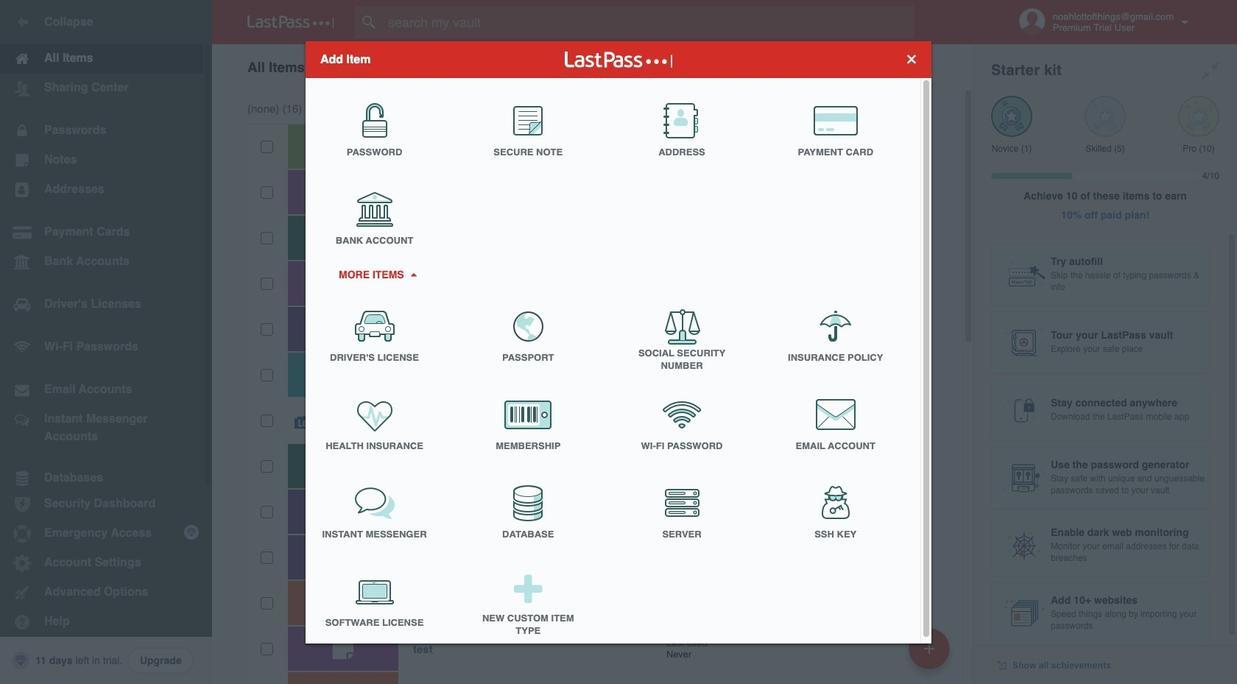 Task type: describe. For each thing, give the bounding box(es) containing it.
new item navigation
[[904, 624, 959, 684]]

main navigation navigation
[[0, 0, 212, 684]]

caret right image
[[408, 272, 418, 276]]

lastpass image
[[247, 15, 334, 29]]



Task type: locate. For each thing, give the bounding box(es) containing it.
new item image
[[924, 643, 934, 654]]

dialog
[[306, 41, 932, 648]]

search my vault text field
[[355, 6, 943, 38]]

Search search field
[[355, 6, 943, 38]]

vault options navigation
[[212, 44, 974, 88]]



Task type: vqa. For each thing, say whether or not it's contained in the screenshot.
search my vault text field
yes



